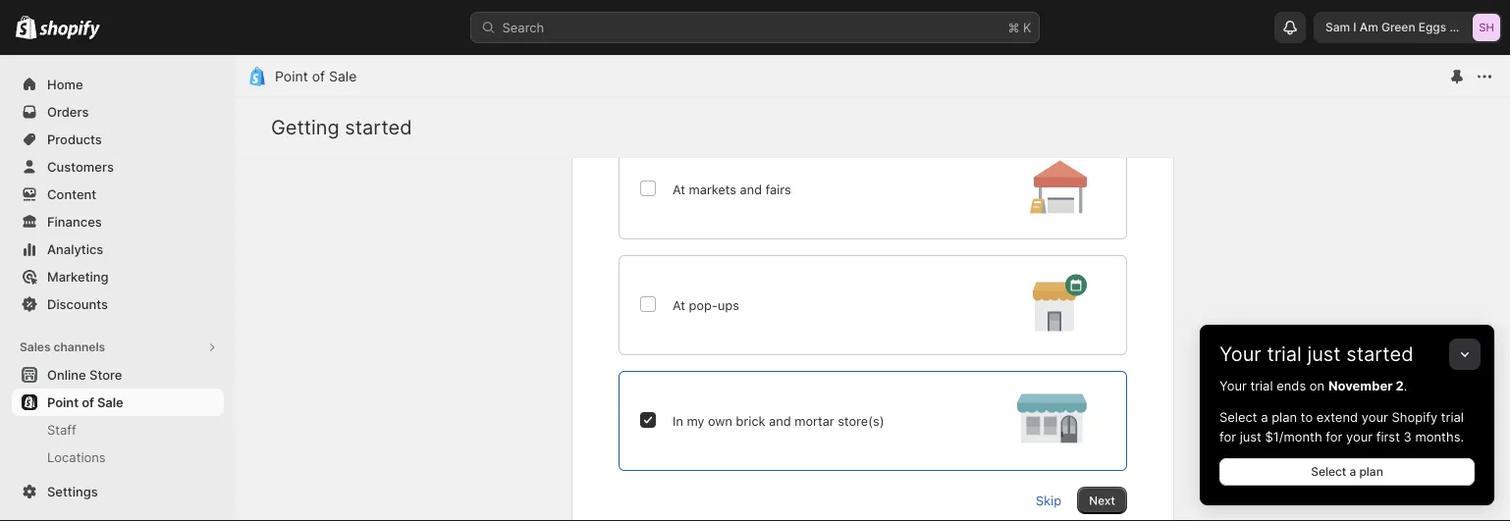 Task type: locate. For each thing, give the bounding box(es) containing it.
point of sale link
[[275, 68, 357, 85], [12, 389, 224, 416]]

i
[[1354, 20, 1357, 34]]

search
[[502, 20, 544, 35]]

plan inside select a plan to extend your shopify trial for just $1/month for your first 3 months.
[[1272, 410, 1298, 425]]

just up 'on'
[[1308, 342, 1341, 366]]

1 horizontal spatial for
[[1326, 429, 1343, 444]]

select for select a plan
[[1311, 465, 1347, 479]]

3
[[1404, 429, 1412, 444]]

trial
[[1267, 342, 1302, 366], [1251, 378, 1273, 393], [1442, 410, 1464, 425]]

point
[[275, 68, 308, 85], [47, 395, 79, 410]]

0 vertical spatial your
[[1362, 410, 1389, 425]]

discounts link
[[12, 291, 224, 318]]

0 horizontal spatial sale
[[97, 395, 123, 410]]

point of sale link up the getting
[[275, 68, 357, 85]]

0 vertical spatial select
[[1220, 410, 1258, 425]]

home link
[[12, 71, 224, 98]]

on
[[1310, 378, 1325, 393]]

products
[[47, 132, 102, 147]]

settings
[[47, 477, 97, 493], [47, 484, 98, 499]]

point right icon for point of sale
[[275, 68, 308, 85]]

1 vertical spatial point
[[47, 395, 79, 410]]

select for select a plan to extend your shopify trial for just $1/month for your first 3 months.
[[1220, 410, 1258, 425]]

select inside select a plan to extend your shopify trial for just $1/month for your first 3 months.
[[1220, 410, 1258, 425]]

select a plan
[[1311, 465, 1384, 479]]

select a plan link
[[1220, 459, 1475, 486]]

shopify image
[[40, 20, 100, 40]]

0 vertical spatial just
[[1308, 342, 1341, 366]]

started right the getting
[[345, 115, 412, 139]]

1 vertical spatial point of sale
[[47, 395, 123, 410]]

finances
[[47, 214, 102, 229]]

trial for just
[[1267, 342, 1302, 366]]

your left first
[[1347, 429, 1373, 444]]

0 vertical spatial point
[[275, 68, 308, 85]]

1 for from the left
[[1220, 429, 1237, 444]]

point of sale up the getting
[[275, 68, 357, 85]]

and
[[1450, 20, 1471, 34]]

home
[[47, 77, 83, 92]]

1 vertical spatial your
[[1220, 378, 1247, 393]]

your up first
[[1362, 410, 1389, 425]]

0 horizontal spatial a
[[1261, 410, 1269, 425]]

$1/month
[[1266, 429, 1323, 444]]

0 vertical spatial sale
[[329, 68, 357, 85]]

store
[[89, 367, 122, 383]]

select
[[1220, 410, 1258, 425], [1311, 465, 1347, 479]]

1 horizontal spatial a
[[1350, 465, 1357, 479]]

1 vertical spatial of
[[82, 395, 94, 410]]

just
[[1308, 342, 1341, 366], [1240, 429, 1262, 444]]

0 vertical spatial point of sale link
[[275, 68, 357, 85]]

a
[[1261, 410, 1269, 425], [1350, 465, 1357, 479]]

just inside dropdown button
[[1308, 342, 1341, 366]]

channels
[[54, 340, 105, 355]]

plan down first
[[1360, 465, 1384, 479]]

1 vertical spatial point of sale link
[[12, 389, 224, 416]]

0 horizontal spatial plan
[[1272, 410, 1298, 425]]

online store link
[[12, 361, 224, 389]]

started up november
[[1347, 342, 1414, 366]]

1 vertical spatial a
[[1350, 465, 1357, 479]]

your trial ends on november 2 .
[[1220, 378, 1408, 393]]

0 vertical spatial point of sale
[[275, 68, 357, 85]]

2 settings link from the top
[[12, 478, 224, 506]]

started inside dropdown button
[[1347, 342, 1414, 366]]

sam i am green eggs and ham image
[[1473, 14, 1501, 41]]

point of sale
[[275, 68, 357, 85], [47, 395, 123, 410]]

a inside select a plan to extend your shopify trial for just $1/month for your first 3 months.
[[1261, 410, 1269, 425]]

your left ends
[[1220, 378, 1247, 393]]

1 settings link from the top
[[12, 471, 224, 499]]

analytics
[[47, 242, 103, 257]]

trial up ends
[[1267, 342, 1302, 366]]

a up "$1/month"
[[1261, 410, 1269, 425]]

online
[[47, 367, 86, 383]]

for
[[1220, 429, 1237, 444], [1326, 429, 1343, 444]]

sale up getting started
[[329, 68, 357, 85]]

sales channels
[[20, 340, 105, 355]]

0 horizontal spatial point of sale
[[47, 395, 123, 410]]

your up your trial ends on november 2 .
[[1220, 342, 1262, 366]]

2 vertical spatial trial
[[1442, 410, 1464, 425]]

point of sale down online store
[[47, 395, 123, 410]]

to
[[1301, 410, 1313, 425]]

your
[[1220, 342, 1262, 366], [1220, 378, 1247, 393]]

your for your trial ends on november 2 .
[[1220, 378, 1247, 393]]

sam
[[1326, 20, 1351, 34]]

orders
[[47, 104, 89, 119]]

0 vertical spatial of
[[312, 68, 325, 85]]

select down select a plan to extend your shopify trial for just $1/month for your first 3 months.
[[1311, 465, 1347, 479]]

point up staff
[[47, 395, 79, 410]]

1 horizontal spatial just
[[1308, 342, 1341, 366]]

0 horizontal spatial started
[[345, 115, 412, 139]]

⌘ k
[[1008, 20, 1032, 35]]

0 vertical spatial trial
[[1267, 342, 1302, 366]]

of down online store
[[82, 395, 94, 410]]

trial up months.
[[1442, 410, 1464, 425]]

0 vertical spatial plan
[[1272, 410, 1298, 425]]

staff
[[47, 422, 76, 438]]

just left "$1/month"
[[1240, 429, 1262, 444]]

your
[[1362, 410, 1389, 425], [1347, 429, 1373, 444]]

of
[[312, 68, 325, 85], [82, 395, 94, 410]]

select left to
[[1220, 410, 1258, 425]]

1 vertical spatial your
[[1347, 429, 1373, 444]]

of up the getting
[[312, 68, 325, 85]]

1 vertical spatial sale
[[97, 395, 123, 410]]

k
[[1023, 20, 1032, 35]]

0 horizontal spatial point of sale link
[[12, 389, 224, 416]]

0 horizontal spatial select
[[1220, 410, 1258, 425]]

point of sale link down the store
[[12, 389, 224, 416]]

extend
[[1317, 410, 1359, 425]]

0 horizontal spatial for
[[1220, 429, 1237, 444]]

sale
[[329, 68, 357, 85], [97, 395, 123, 410]]

trial inside dropdown button
[[1267, 342, 1302, 366]]

1 horizontal spatial started
[[1347, 342, 1414, 366]]

your trial just started
[[1220, 342, 1414, 366]]

0 horizontal spatial just
[[1240, 429, 1262, 444]]

online store
[[47, 367, 122, 383]]

a down select a plan to extend your shopify trial for just $1/month for your first 3 months.
[[1350, 465, 1357, 479]]

1 vertical spatial just
[[1240, 429, 1262, 444]]

1 horizontal spatial point of sale link
[[275, 68, 357, 85]]

for left "$1/month"
[[1220, 429, 1237, 444]]

select inside select a plan link
[[1311, 465, 1347, 479]]

0 vertical spatial started
[[345, 115, 412, 139]]

products link
[[12, 126, 224, 153]]

1 horizontal spatial of
[[312, 68, 325, 85]]

1 your from the top
[[1220, 342, 1262, 366]]

green
[[1382, 20, 1416, 34]]

1 horizontal spatial point of sale
[[275, 68, 357, 85]]

settings link down locations link
[[12, 478, 224, 506]]

1 horizontal spatial plan
[[1360, 465, 1384, 479]]

icon for point of sale image
[[248, 67, 267, 86]]

started
[[345, 115, 412, 139], [1347, 342, 1414, 366]]

0 vertical spatial your
[[1220, 342, 1262, 366]]

staff link
[[12, 416, 224, 444]]

1 vertical spatial trial
[[1251, 378, 1273, 393]]

2 settings from the top
[[47, 484, 98, 499]]

your inside dropdown button
[[1220, 342, 1262, 366]]

2
[[1396, 378, 1404, 393]]

shopify
[[1392, 410, 1438, 425]]

just inside select a plan to extend your shopify trial for just $1/month for your first 3 months.
[[1240, 429, 1262, 444]]

1 vertical spatial plan
[[1360, 465, 1384, 479]]

1 vertical spatial select
[[1311, 465, 1347, 479]]

plan up "$1/month"
[[1272, 410, 1298, 425]]

2 your from the top
[[1220, 378, 1247, 393]]

1 horizontal spatial select
[[1311, 465, 1347, 479]]

am
[[1360, 20, 1379, 34]]

1 vertical spatial started
[[1347, 342, 1414, 366]]

plan
[[1272, 410, 1298, 425], [1360, 465, 1384, 479]]

for down the extend
[[1326, 429, 1343, 444]]

customers link
[[12, 153, 224, 181]]

trial left ends
[[1251, 378, 1273, 393]]

settings link
[[12, 471, 224, 499], [12, 478, 224, 506]]

1 settings from the top
[[47, 477, 97, 493]]

settings link down locations
[[12, 471, 224, 499]]

point of sale inside point of sale link
[[47, 395, 123, 410]]

0 vertical spatial a
[[1261, 410, 1269, 425]]

november
[[1329, 378, 1393, 393]]

sale down the store
[[97, 395, 123, 410]]



Task type: vqa. For each thing, say whether or not it's contained in the screenshot.
settings dialog
no



Task type: describe. For each thing, give the bounding box(es) containing it.
getting started
[[271, 115, 412, 139]]

getting
[[271, 115, 340, 139]]

⌘
[[1008, 20, 1020, 35]]

plan for select a plan to extend your shopify trial for just $1/month for your first 3 months.
[[1272, 410, 1298, 425]]

your trial just started element
[[1200, 376, 1495, 506]]

customers
[[47, 159, 114, 174]]

1 horizontal spatial point
[[275, 68, 308, 85]]

months.
[[1416, 429, 1465, 444]]

sales
[[20, 340, 51, 355]]

content link
[[12, 181, 224, 208]]

2 for from the left
[[1326, 429, 1343, 444]]

marketing link
[[12, 263, 224, 291]]

online store button
[[0, 361, 236, 389]]

shopify image
[[16, 15, 37, 39]]

plan for select a plan
[[1360, 465, 1384, 479]]

select a plan to extend your shopify trial for just $1/month for your first 3 months.
[[1220, 410, 1465, 444]]

sales channels button
[[12, 334, 224, 361]]

trial inside select a plan to extend your shopify trial for just $1/month for your first 3 months.
[[1442, 410, 1464, 425]]

finances link
[[12, 208, 224, 236]]

your for your trial just started
[[1220, 342, 1262, 366]]

orders link
[[12, 98, 224, 126]]

content
[[47, 187, 96, 202]]

analytics link
[[12, 236, 224, 263]]

locations
[[47, 450, 106, 465]]

first
[[1377, 429, 1401, 444]]

a for select a plan
[[1350, 465, 1357, 479]]

0 horizontal spatial point
[[47, 395, 79, 410]]

ends
[[1277, 378, 1307, 393]]

.
[[1404, 378, 1408, 393]]

sam i am green eggs and ham
[[1326, 20, 1500, 34]]

discounts
[[47, 297, 108, 312]]

0 horizontal spatial of
[[82, 395, 94, 410]]

trial for ends
[[1251, 378, 1273, 393]]

your trial just started button
[[1200, 325, 1495, 366]]

eggs
[[1419, 20, 1447, 34]]

1 horizontal spatial sale
[[329, 68, 357, 85]]

ham
[[1474, 20, 1500, 34]]

locations link
[[12, 444, 224, 471]]

marketing
[[47, 269, 109, 284]]

a for select a plan to extend your shopify trial for just $1/month for your first 3 months.
[[1261, 410, 1269, 425]]



